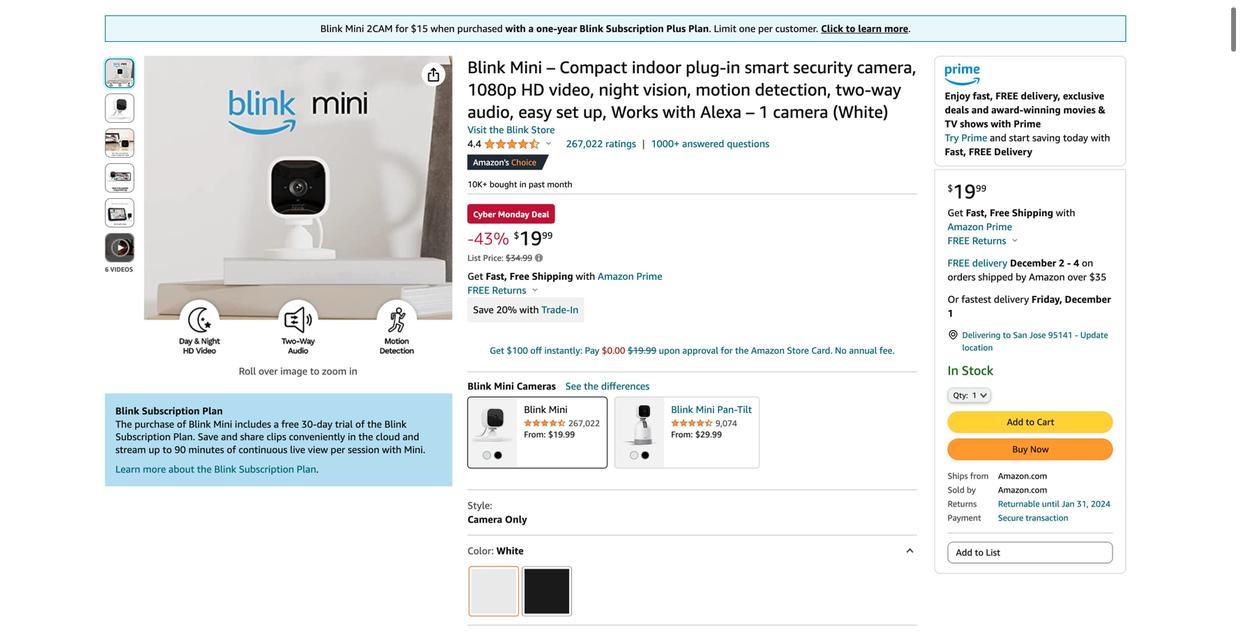Task type: describe. For each thing, give the bounding box(es) containing it.
roll over image to zoom in
[[239, 365, 358, 377]]

mini for cameras
[[494, 380, 514, 392]]

style:
[[468, 500, 493, 511]]

share
[[240, 431, 264, 443]]

43%
[[474, 228, 509, 248]]

$ inside '-43% $ 19 99'
[[514, 230, 519, 241]]

free returns for bottommost free returns button
[[468, 284, 529, 296]]

motion
[[696, 79, 751, 99]]

blink left 2cam
[[321, 23, 343, 34]]

friday, december 1
[[948, 293, 1112, 319]]

blink up 4.4 button
[[507, 124, 529, 135]]

night
[[599, 79, 639, 99]]

award-
[[992, 104, 1024, 115]]

in stock
[[948, 363, 994, 378]]

with inside blink mini – compact indoor plug-in smart security camera, 1080p hd video, night vision, motion detection, two-way audio, easy set up, works with alexa – 1 camera (white) visit the blink store
[[663, 102, 696, 122]]

delivery,
[[1021, 90, 1061, 101]]

1 horizontal spatial more
[[885, 23, 909, 34]]

with left one-
[[506, 23, 526, 34]]

only
[[505, 514, 527, 525]]

dropdown image
[[981, 392, 988, 398]]

to right click
[[846, 23, 856, 34]]

amazon's choice
[[473, 157, 537, 167]]

blink right year
[[580, 23, 604, 34]]

2 horizontal spatial of
[[356, 418, 365, 430]]

95141
[[1049, 330, 1073, 340]]

limit
[[714, 23, 737, 34]]

$15
[[411, 23, 428, 34]]

white
[[497, 545, 524, 557]]

to inside blink subscription plan the purchase of blink mini includes a free 30-day trial of the blink subscription plan. save and share clips conveniently in the cloud and stream up to 90 minutes of continuous live view per session with mini.
[[163, 444, 172, 455]]

0 horizontal spatial december
[[1010, 257, 1057, 269]]

90
[[175, 444, 186, 455]]

1 horizontal spatial .
[[709, 23, 712, 34]]

0 vertical spatial free returns button
[[948, 234, 1018, 248]]

plus
[[667, 23, 686, 34]]

$ 19 99
[[948, 180, 987, 203]]

subscription up up
[[115, 431, 171, 443]]

tilt
[[738, 404, 752, 415]]

30-
[[302, 418, 317, 430]]

enjoy fast, free delivery, exclusive deals and award-winning movies & tv shows with prime try prime and start saving today with fast, free delivery
[[945, 90, 1111, 157]]

cyber
[[473, 209, 496, 219]]

99 inside '-43% $ 19 99'
[[542, 230, 553, 241]]

2 horizontal spatial .
[[909, 23, 911, 34]]

in inside blink mini – compact indoor plug-in smart security camera, 1080p hd video, night vision, motion detection, two-way audio, easy set up, works with alexa – 1 camera (white) visit the blink store
[[727, 57, 741, 77]]

2 horizontal spatial get
[[948, 207, 964, 218]]

blink mini – compact indoor plug-in smart security camera, 1080p hd video, night vision, motion detection, two-way audio, easy set up, works with alexa – 1 camera (white) image
[[144, 56, 453, 364]]

main content containing 19
[[92, 12, 1139, 630]]

267,022 ratings
[[566, 138, 636, 149]]

6 videos
[[105, 266, 133, 273]]

delivering to san jose 95141 - update location link
[[948, 329, 1113, 354]]

bought
[[490, 179, 517, 189]]

2 vertical spatial get
[[490, 345, 505, 356]]

a inside blink subscription plan the purchase of blink mini includes a free 30-day trial of the blink subscription plan. save and share clips conveniently in the cloud and stream up to 90 minutes of continuous live view per session with mini.
[[274, 418, 279, 430]]

differences
[[601, 380, 650, 392]]

fast,
[[973, 90, 993, 101]]

1 horizontal spatial a
[[529, 23, 534, 34]]

see the differences
[[566, 380, 650, 392]]

indoor
[[632, 57, 682, 77]]

from: $19.99
[[524, 430, 575, 439]]

free up 'award-' on the top
[[996, 90, 1019, 101]]

returns for popover icon
[[973, 235, 1007, 246]]

shipping for bottommost amazon prime link
[[532, 270, 573, 282]]

1 vertical spatial store
[[787, 345, 809, 356]]

returnable until jan 31, 2024 button
[[999, 497, 1111, 509]]

conveniently
[[289, 431, 345, 443]]

0 horizontal spatial in
[[570, 304, 579, 315]]

0 vertical spatial per
[[758, 23, 773, 34]]

sold
[[948, 485, 965, 495]]

update
[[1081, 330, 1109, 340]]

mini up from: $19.99
[[549, 404, 568, 415]]

0 vertical spatial 19
[[953, 180, 976, 203]]

get $100 off instantly: pay $0.00 $19.99 upon approval for the amazon store card. no annual fee.
[[490, 345, 895, 356]]

learn
[[859, 23, 882, 34]]

267,022 ratings link
[[566, 138, 636, 149]]

blink mini 2cam for $15 when purchased with a one-year blink subscription plus plan . limit one per customer. click to learn more .
[[321, 23, 911, 34]]

from: $29.99
[[671, 430, 722, 439]]

and left share at bottom
[[221, 431, 238, 443]]

the up session at the bottom left of page
[[359, 431, 373, 443]]

image
[[280, 365, 308, 377]]

security
[[794, 57, 853, 77]]

location
[[963, 343, 993, 352]]

1 horizontal spatial for
[[721, 345, 733, 356]]

99 inside $ 19 99
[[976, 183, 987, 194]]

0 horizontal spatial .
[[316, 463, 319, 475]]

$35
[[1090, 271, 1107, 283]]

and down fast,
[[972, 104, 989, 115]]

2cam
[[367, 23, 393, 34]]

amazon inside get fast, free shipping with amazon prime
[[948, 221, 984, 232]]

$100
[[507, 345, 528, 356]]

fastest
[[962, 293, 992, 305]]

try prime link
[[945, 132, 988, 143]]

0 horizontal spatial of
[[177, 418, 186, 430]]

on
[[1082, 257, 1094, 269]]

payment
[[948, 513, 982, 523]]

0 vertical spatial delivery
[[973, 257, 1008, 269]]

blink mini – compact indoor plug-in smart security camera, 1080p hd video, night vision, motion detection, two-way audio, easy set up, works with alexa – 1 camera (white) visit the blink store
[[468, 57, 917, 135]]

from: for blink mini pan-tilt
[[671, 430, 693, 439]]

1 vertical spatial popover image
[[533, 288, 538, 291]]

transaction
[[1026, 513, 1069, 523]]

one
[[739, 23, 756, 34]]

with right today at the top of page
[[1091, 132, 1111, 143]]

save 20% with trade-in
[[473, 304, 579, 315]]

mini for pan-
[[696, 404, 715, 415]]

free returns for topmost free returns button
[[948, 235, 1009, 246]]

1 horizontal spatial free
[[990, 207, 1010, 218]]

the right see
[[584, 380, 599, 392]]

free up 'free delivery' link
[[948, 235, 970, 246]]

10k+ bought in past month
[[468, 179, 573, 189]]

0 horizontal spatial list
[[468, 253, 481, 263]]

1 horizontal spatial of
[[227, 444, 236, 455]]

videos
[[110, 266, 133, 273]]

visit
[[468, 124, 487, 135]]

mini for 2cam
[[345, 23, 364, 34]]

blink up 1080p
[[468, 57, 506, 77]]

mini inside blink subscription plan the purchase of blink mini includes a free 30-day trial of the blink subscription plan. save and share clips conveniently in the cloud and stream up to 90 minutes of continuous live view per session with mini.
[[213, 418, 232, 430]]

the right approval
[[736, 345, 749, 356]]

subscription down 'continuous' on the bottom left of the page
[[239, 463, 294, 475]]

0 vertical spatial get fast, free shipping with amazon prime
[[948, 207, 1076, 232]]

try
[[945, 132, 959, 143]]

cart
[[1037, 416, 1055, 427]]

&
[[1099, 104, 1106, 115]]

secure transaction
[[999, 513, 1069, 523]]

- inside delivering to san jose 95141 - update location
[[1075, 330, 1079, 340]]

saving
[[1033, 132, 1061, 143]]

|
[[642, 138, 645, 149]]

stream
[[115, 444, 146, 455]]

about
[[169, 463, 195, 475]]

per inside blink subscription plan the purchase of blink mini includes a free 30-day trial of the blink subscription plan. save and share clips conveniently in the cloud and stream up to 90 minutes of continuous live view per session with mini.
[[331, 444, 345, 455]]

0 horizontal spatial get
[[468, 270, 483, 282]]

to left cart
[[1026, 416, 1035, 427]]

blink up cloud
[[385, 418, 407, 430]]

cameras
[[517, 380, 556, 392]]

subscription up purchase
[[142, 405, 200, 417]]

alexa
[[701, 102, 742, 122]]

purchased
[[457, 23, 503, 34]]

zoom
[[322, 365, 347, 377]]

in right "zoom"
[[349, 365, 358, 377]]

minutes
[[189, 444, 224, 455]]

blink down minutes
[[214, 463, 236, 475]]

Add to Cart submit
[[949, 412, 1113, 432]]

add for add to list
[[956, 547, 973, 558]]

plug-
[[686, 57, 727, 77]]

save inside blink subscription plan the purchase of blink mini includes a free 30-day trial of the blink subscription plan. save and share clips conveniently in the cloud and stream up to 90 minutes of continuous live view per session with mini.
[[198, 431, 218, 443]]

amazon inside on orders shipped by amazon over $35
[[1029, 271, 1065, 283]]

1 horizontal spatial plan
[[297, 463, 316, 475]]

amazon's
[[473, 157, 509, 167]]

winning
[[1024, 104, 1061, 115]]

0 horizontal spatial for
[[396, 23, 408, 34]]

2 horizontal spatial 1
[[973, 391, 977, 400]]

questions
[[727, 138, 770, 149]]

blink mini cameras
[[468, 380, 556, 392]]

1 vertical spatial free returns button
[[468, 283, 538, 297]]

mini for –
[[510, 57, 543, 77]]

add to cart
[[1007, 416, 1055, 427]]

enjoy
[[945, 90, 971, 101]]

1 horizontal spatial amazon prime link
[[948, 221, 1013, 232]]

live
[[290, 444, 305, 455]]

0 horizontal spatial get fast, free shipping with amazon prime
[[468, 270, 663, 282]]

shipped
[[979, 271, 1014, 283]]

with up trade-in link
[[576, 270, 595, 282]]

1 vertical spatial more
[[143, 463, 166, 475]]

see the differences link
[[566, 380, 650, 392]]

amazon.com sold by
[[948, 471, 1048, 495]]

the
[[115, 418, 132, 430]]

returnable until jan 31, 2024 payment
[[948, 499, 1111, 523]]

exclusive
[[1063, 90, 1105, 101]]

learn more about the blink subscription plan .
[[115, 463, 319, 475]]



Task type: vqa. For each thing, say whether or not it's contained in the screenshot.
'but'
no



Task type: locate. For each thing, give the bounding box(es) containing it.
to inside option
[[975, 547, 984, 558]]

1 vertical spatial 99
[[542, 230, 553, 241]]

popover image
[[546, 141, 551, 145], [533, 288, 538, 291]]

of
[[177, 418, 186, 430], [356, 418, 365, 430], [227, 444, 236, 455]]

get fast, free shipping with amazon prime
[[948, 207, 1076, 232], [468, 270, 663, 282]]

0 horizontal spatial 99
[[542, 230, 553, 241]]

style: camera only
[[468, 500, 527, 525]]

0 horizontal spatial amazon prime link
[[598, 270, 663, 282]]

jan
[[1062, 499, 1075, 509]]

1 vertical spatial plan
[[202, 405, 223, 417]]

in left stock
[[948, 363, 959, 378]]

amazon.com inside amazon.com returns
[[999, 485, 1048, 495]]

blink down cameras
[[524, 404, 546, 415]]

free down try prime 'link'
[[969, 146, 992, 157]]

clips
[[267, 431, 286, 443]]

plan up minutes
[[202, 405, 223, 417]]

1 vertical spatial over
[[259, 365, 278, 377]]

1 horizontal spatial store
[[787, 345, 809, 356]]

0 vertical spatial –
[[547, 57, 555, 77]]

99 down try prime 'link'
[[976, 183, 987, 194]]

fast, for bottommost amazon prime link
[[486, 270, 507, 282]]

one-
[[537, 23, 558, 34]]

1 vertical spatial amazon.com
[[999, 485, 1048, 495]]

– up the video,
[[547, 57, 555, 77]]

blink up the on the left bottom of page
[[115, 405, 139, 417]]

save left 20%
[[473, 304, 494, 315]]

1 vertical spatial by
[[967, 485, 976, 495]]

plan.
[[173, 431, 195, 443]]

None submit
[[106, 59, 134, 87], [106, 94, 134, 122], [106, 129, 134, 157], [106, 164, 134, 192], [106, 199, 134, 227], [106, 234, 134, 262], [468, 564, 521, 619], [521, 564, 574, 619], [106, 59, 134, 87], [106, 94, 134, 122], [106, 129, 134, 157], [106, 164, 134, 192], [106, 199, 134, 227], [106, 234, 134, 262], [468, 564, 521, 619], [521, 564, 574, 619]]

1 vertical spatial 267,022
[[569, 418, 600, 428]]

0 horizontal spatial -
[[468, 228, 474, 248]]

1 horizontal spatial free returns
[[948, 235, 1009, 246]]

blink left cameras
[[468, 380, 492, 392]]

get down $ 19 99
[[948, 207, 964, 218]]

of up learn more about the blink subscription plan .
[[227, 444, 236, 455]]

1 inside friday, december 1
[[948, 307, 954, 319]]

december down '$35'
[[1065, 293, 1112, 305]]

267,022 for 267,022 ratings
[[566, 138, 603, 149]]

. down view
[[316, 463, 319, 475]]

2 vertical spatial plan
[[297, 463, 316, 475]]

0 vertical spatial 99
[[976, 183, 987, 194]]

more right "learn"
[[885, 23, 909, 34]]

no
[[835, 345, 847, 356]]

roll
[[239, 365, 256, 377]]

1 vertical spatial returns
[[492, 284, 526, 296]]

free returns up 20%
[[468, 284, 529, 296]]

0 vertical spatial $19.99
[[628, 345, 657, 356]]

fast, for the rightmost amazon prime link
[[966, 207, 988, 218]]

267,022 down the up, at the left top of the page
[[566, 138, 603, 149]]

mini left cameras
[[494, 380, 514, 392]]

over inside on orders shipped by amazon over $35
[[1068, 271, 1087, 283]]

and up mini.
[[403, 431, 419, 443]]

10k+
[[468, 179, 488, 189]]

1 inside blink mini – compact indoor plug-in smart security camera, 1080p hd video, night vision, motion detection, two-way audio, easy set up, works with alexa – 1 camera (white) visit the blink store
[[759, 102, 769, 122]]

0 vertical spatial plan
[[689, 23, 709, 34]]

more down up
[[143, 463, 166, 475]]

popover image inside 4.4 button
[[546, 141, 551, 145]]

blink subscription plan the purchase of blink mini includes a free 30-day trial of the blink subscription plan. save and share clips conveniently in the cloud and stream up to 90 minutes of continuous live view per session with mini.
[[115, 405, 426, 455]]

0 horizontal spatial free returns button
[[468, 283, 538, 297]]

free down price:
[[468, 284, 490, 296]]

the up cloud
[[367, 418, 382, 430]]

amazon.com
[[999, 471, 1048, 481], [999, 485, 1048, 495]]

1 horizontal spatial over
[[1068, 271, 1087, 283]]

0 vertical spatial store
[[531, 124, 555, 135]]

0 vertical spatial returns
[[973, 235, 1007, 246]]

the down audio,
[[489, 124, 504, 135]]

mini up hd
[[510, 57, 543, 77]]

0 vertical spatial amazon.com
[[999, 471, 1048, 481]]

free down $34.99
[[510, 270, 530, 282]]

free delivery december 2 - 4
[[948, 257, 1080, 269]]

of up plan.
[[177, 418, 186, 430]]

list
[[468, 253, 481, 263], [986, 547, 1001, 558]]

free up orders
[[948, 257, 970, 269]]

two-
[[836, 79, 872, 99]]

to left "zoom"
[[310, 365, 320, 377]]

1 vertical spatial get fast, free shipping with amazon prime
[[468, 270, 663, 282]]

monday
[[498, 209, 530, 219]]

1 vertical spatial in
[[948, 363, 959, 378]]

with
[[506, 23, 526, 34], [663, 102, 696, 122], [991, 118, 1012, 129], [1091, 132, 1111, 143], [1056, 207, 1076, 218], [576, 270, 595, 282], [520, 304, 539, 315], [382, 444, 402, 455]]

and up delivery
[[990, 132, 1007, 143]]

in up 'motion'
[[727, 57, 741, 77]]

free returns button up 'free delivery' link
[[948, 234, 1018, 248]]

fast, inside get fast, free shipping with amazon prime
[[966, 207, 988, 218]]

1 vertical spatial get
[[468, 270, 483, 282]]

trade-in link
[[542, 304, 579, 315]]

2 from: from the left
[[671, 430, 693, 439]]

save
[[473, 304, 494, 315], [198, 431, 218, 443]]

plan
[[689, 23, 709, 34], [202, 405, 223, 417], [297, 463, 316, 475]]

2 vertical spatial fast,
[[486, 270, 507, 282]]

. right "learn"
[[909, 23, 911, 34]]

1 horizontal spatial $19.99
[[628, 345, 657, 356]]

qty:
[[954, 391, 968, 400]]

0 vertical spatial for
[[396, 23, 408, 34]]

amazon prime logo image
[[945, 64, 980, 89]]

up,
[[583, 102, 607, 122]]

2 vertical spatial returns
[[948, 499, 977, 509]]

2 horizontal spatial -
[[1075, 330, 1079, 340]]

0 horizontal spatial more
[[143, 463, 166, 475]]

amazon.com for amazon.com returns
[[999, 485, 1048, 495]]

with up 2
[[1056, 207, 1076, 218]]

add down payment
[[956, 547, 973, 558]]

1 vertical spatial for
[[721, 345, 733, 356]]

0 vertical spatial $
[[948, 183, 953, 194]]

click
[[821, 23, 844, 34]]

in
[[727, 57, 741, 77], [520, 179, 527, 189], [349, 365, 358, 377], [348, 431, 356, 443]]

- inside '-43% $ 19 99'
[[468, 228, 474, 248]]

0 horizontal spatial 19
[[519, 226, 542, 250]]

returns for bottom popover image
[[492, 284, 526, 296]]

0 vertical spatial 1
[[759, 102, 769, 122]]

from:
[[524, 430, 546, 439], [671, 430, 693, 439]]

in inside blink subscription plan the purchase of blink mini includes a free 30-day trial of the blink subscription plan. save and share clips conveniently in the cloud and stream up to 90 minutes of continuous live view per session with mini.
[[348, 431, 356, 443]]

0 horizontal spatial plan
[[202, 405, 223, 417]]

add
[[1007, 416, 1024, 427], [956, 547, 973, 558]]

0 horizontal spatial popover image
[[533, 288, 538, 291]]

1 vertical spatial shipping
[[532, 270, 573, 282]]

1 vertical spatial december
[[1065, 293, 1112, 305]]

2 amazon.com from the top
[[999, 485, 1048, 495]]

Buy Now submit
[[949, 439, 1113, 459]]

trade-
[[542, 304, 570, 315]]

over right "roll" at left bottom
[[259, 365, 278, 377]]

shipping inside get fast, free shipping with amazon prime
[[1013, 207, 1054, 218]]

0 vertical spatial a
[[529, 23, 534, 34]]

get fast, free shipping with amazon prime up popover icon
[[948, 207, 1076, 232]]

1 amazon.com from the top
[[999, 471, 1048, 481]]

267,022 inside list
[[569, 418, 600, 428]]

color:
[[468, 545, 494, 557]]

with right 20%
[[520, 304, 539, 315]]

0 horizontal spatial free returns
[[468, 284, 529, 296]]

subscription
[[606, 23, 664, 34], [142, 405, 200, 417], [115, 431, 171, 443], [239, 463, 294, 475]]

video,
[[549, 79, 595, 99]]

from
[[971, 471, 989, 481]]

returns inside amazon.com returns
[[948, 499, 977, 509]]

free returns button up 20%
[[468, 283, 538, 297]]

1 horizontal spatial per
[[758, 23, 773, 34]]

instantly:
[[545, 345, 583, 356]]

amazon.com up returnable
[[999, 485, 1048, 495]]

blink up plan.
[[189, 418, 211, 430]]

0 horizontal spatial $19.99
[[549, 430, 575, 439]]

list inside main content
[[468, 397, 917, 469]]

per right view
[[331, 444, 345, 455]]

19 up $34.99
[[519, 226, 542, 250]]

with inside get fast, free shipping with amazon prime
[[1056, 207, 1076, 218]]

by down free delivery december 2 - 4
[[1016, 271, 1027, 283]]

1 vertical spatial free returns
[[468, 284, 529, 296]]

a up the clips
[[274, 418, 279, 430]]

ships from
[[948, 471, 989, 481]]

31,
[[1077, 499, 1089, 509]]

or fastest delivery
[[948, 293, 1032, 305]]

over down 4
[[1068, 271, 1087, 283]]

- right 2
[[1068, 257, 1072, 269]]

1 horizontal spatial add
[[1007, 416, 1024, 427]]

free
[[990, 207, 1010, 218], [510, 270, 530, 282]]

0 vertical spatial save
[[473, 304, 494, 315]]

shipping for the rightmost amazon prime link
[[1013, 207, 1054, 218]]

$ down try at the top of the page
[[948, 183, 953, 194]]

card.
[[812, 345, 833, 356]]

mini left 2cam
[[345, 23, 364, 34]]

with down vision,
[[663, 102, 696, 122]]

0 horizontal spatial per
[[331, 444, 345, 455]]

by
[[1016, 271, 1027, 283], [967, 485, 976, 495]]

plan inside blink subscription plan the purchase of blink mini includes a free 30-day trial of the blink subscription plan. save and share clips conveniently in the cloud and stream up to 90 minutes of continuous live view per session with mini.
[[202, 405, 223, 417]]

0 horizontal spatial save
[[198, 431, 218, 443]]

fee.
[[880, 345, 895, 356]]

0 horizontal spatial $
[[514, 230, 519, 241]]

Add to List radio
[[948, 542, 1113, 563]]

choice
[[511, 157, 537, 167]]

1 horizontal spatial –
[[746, 102, 755, 122]]

from: down the blink mini
[[524, 430, 546, 439]]

to inside delivering to san jose 95141 - update location
[[1003, 330, 1011, 340]]

$19.99 left upon
[[628, 345, 657, 356]]

today
[[1064, 132, 1089, 143]]

1 down or
[[948, 307, 954, 319]]

1 vertical spatial 1
[[948, 307, 954, 319]]

in down trial
[[348, 431, 356, 443]]

blink mini
[[524, 404, 568, 415]]

1 vertical spatial $
[[514, 230, 519, 241]]

in up instantly:
[[570, 304, 579, 315]]

price:
[[483, 253, 504, 263]]

delivery down shipped
[[994, 293, 1030, 305]]

1 vertical spatial fast,
[[966, 207, 988, 218]]

99 down deal
[[542, 230, 553, 241]]

trial
[[335, 418, 353, 430]]

1 up questions
[[759, 102, 769, 122]]

2 vertical spatial 1
[[973, 391, 977, 400]]

19 down try prime 'link'
[[953, 180, 976, 203]]

2
[[1059, 257, 1065, 269]]

-
[[468, 228, 474, 248], [1068, 257, 1072, 269], [1075, 330, 1079, 340]]

shipping up trade-
[[532, 270, 573, 282]]

selected configuration is 1 camera. tap to collapse. element
[[468, 626, 917, 630]]

session
[[348, 444, 380, 455]]

0 horizontal spatial add
[[956, 547, 973, 558]]

0 vertical spatial fast,
[[945, 146, 967, 157]]

list down secure at right bottom
[[986, 547, 1001, 558]]

returns up 'free delivery' link
[[973, 235, 1007, 246]]

get fast, free shipping with amazon prime up trade-in link
[[468, 270, 663, 282]]

fast, inside enjoy fast, free delivery, exclusive deals and award-winning movies & tv shows with prime try prime and start saving today with fast, free delivery
[[945, 146, 967, 157]]

free
[[282, 418, 299, 430]]

ratings
[[606, 138, 636, 149]]

more
[[885, 23, 909, 34], [143, 463, 166, 475]]

the down minutes
[[197, 463, 212, 475]]

camera
[[468, 514, 503, 525]]

december inside friday, december 1
[[1065, 293, 1112, 305]]

in left the past
[[520, 179, 527, 189]]

fast,
[[945, 146, 967, 157], [966, 207, 988, 218], [486, 270, 507, 282]]

camera
[[773, 102, 829, 122]]

6
[[105, 266, 109, 273]]

mini inside blink mini – compact indoor plug-in smart security camera, 1080p hd video, night vision, motion detection, two-way audio, easy set up, works with alexa – 1 camera (white) visit the blink store
[[510, 57, 543, 77]]

subscription left plus
[[606, 23, 664, 34]]

camera,
[[857, 57, 917, 77]]

main content
[[92, 12, 1139, 630]]

1 vertical spatial delivery
[[994, 293, 1030, 305]]

0 vertical spatial 267,022
[[566, 138, 603, 149]]

- right 95141
[[1075, 330, 1079, 340]]

0 horizontal spatial free
[[510, 270, 530, 282]]

per right one
[[758, 23, 773, 34]]

mini left the includes
[[213, 418, 232, 430]]

add for add to cart
[[1007, 416, 1024, 427]]

continuous
[[239, 444, 288, 455]]

$ down monday
[[514, 230, 519, 241]]

selected color is white. tap to collapse. element
[[468, 536, 917, 564]]

99
[[976, 183, 987, 194], [542, 230, 553, 241]]

267,022 up from: $19.99
[[569, 418, 600, 428]]

delivery up shipped
[[973, 257, 1008, 269]]

now
[[1031, 444, 1049, 455]]

list left price:
[[468, 253, 481, 263]]

1 vertical spatial amazon prime link
[[598, 270, 663, 282]]

0 horizontal spatial 1
[[759, 102, 769, 122]]

by inside amazon.com sold by
[[967, 485, 976, 495]]

see
[[566, 380, 582, 392]]

free returns up 'free delivery' link
[[948, 235, 1009, 246]]

with down 'award-' on the top
[[991, 118, 1012, 129]]

store
[[531, 124, 555, 135], [787, 345, 809, 356]]

1 horizontal spatial save
[[473, 304, 494, 315]]

amazon.com inside amazon.com sold by
[[999, 471, 1048, 481]]

1 horizontal spatial 19
[[953, 180, 976, 203]]

1 vertical spatial per
[[331, 444, 345, 455]]

returns
[[973, 235, 1007, 246], [492, 284, 526, 296], [948, 499, 977, 509]]

1 vertical spatial free
[[510, 270, 530, 282]]

$34.99
[[506, 253, 533, 263]]

white image
[[472, 569, 517, 614]]

free delivery link
[[948, 257, 1008, 269]]

blink up from: $29.99
[[671, 404, 694, 415]]

0 vertical spatial free returns
[[948, 235, 1009, 246]]

hd
[[521, 79, 545, 99]]

shipping up popover icon
[[1013, 207, 1054, 218]]

1 left 'dropdown' icon
[[973, 391, 977, 400]]

$29.99
[[696, 430, 722, 439]]

list inside option
[[986, 547, 1001, 558]]

free up free delivery december 2 - 4
[[990, 207, 1010, 218]]

list containing blink mini
[[468, 397, 917, 469]]

popover image
[[1013, 238, 1018, 242]]

to right up
[[163, 444, 172, 455]]

smart
[[745, 57, 789, 77]]

0 vertical spatial free
[[990, 207, 1010, 218]]

december left 2
[[1010, 257, 1057, 269]]

fast, down try at the top of the page
[[945, 146, 967, 157]]

0 vertical spatial more
[[885, 23, 909, 34]]

0 horizontal spatial by
[[967, 485, 976, 495]]

black image
[[525, 569, 570, 614]]

1 horizontal spatial popover image
[[546, 141, 551, 145]]

to left san
[[1003, 330, 1011, 340]]

amazon.com for amazon.com sold by
[[999, 471, 1048, 481]]

add inside option
[[956, 547, 973, 558]]

1 from: from the left
[[524, 430, 546, 439]]

from: for blink mini
[[524, 430, 546, 439]]

1 horizontal spatial 1
[[948, 307, 954, 319]]

answered
[[682, 138, 725, 149]]

by inside on orders shipped by amazon over $35
[[1016, 271, 1027, 283]]

of right trial
[[356, 418, 365, 430]]

0 horizontal spatial a
[[274, 418, 279, 430]]

-43% $ 19 99
[[468, 226, 553, 250]]

1 horizontal spatial by
[[1016, 271, 1027, 283]]

from: left $29.99 at the bottom right
[[671, 430, 693, 439]]

1 horizontal spatial get fast, free shipping with amazon prime
[[948, 207, 1076, 232]]

store inside blink mini – compact indoor plug-in smart security camera, 1080p hd video, night vision, motion detection, two-way audio, easy set up, works with alexa – 1 camera (white) visit the blink store
[[531, 124, 555, 135]]

over
[[1068, 271, 1087, 283], [259, 365, 278, 377]]

0 horizontal spatial from:
[[524, 430, 546, 439]]

pan-
[[718, 404, 738, 415]]

list
[[468, 397, 917, 469]]

1000+
[[651, 138, 680, 149]]

1 horizontal spatial from:
[[671, 430, 693, 439]]

0 vertical spatial over
[[1068, 271, 1087, 283]]

returnable
[[999, 499, 1040, 509]]

delivery
[[995, 146, 1033, 157]]

with inside blink subscription plan the purchase of blink mini includes a free 30-day trial of the blink subscription plan. save and share clips conveniently in the cloud and stream up to 90 minutes of continuous live view per session with mini.
[[382, 444, 402, 455]]

. left limit
[[709, 23, 712, 34]]

$ inside $ 19 99
[[948, 183, 953, 194]]

1 horizontal spatial in
[[948, 363, 959, 378]]

until
[[1042, 499, 1060, 509]]

267,022 for 267,022
[[569, 418, 600, 428]]

fast, down price:
[[486, 270, 507, 282]]

0 vertical spatial amazon prime link
[[948, 221, 1013, 232]]

movies
[[1064, 104, 1096, 115]]

0 vertical spatial december
[[1010, 257, 1057, 269]]

plan right plus
[[689, 23, 709, 34]]

1 horizontal spatial -
[[1068, 257, 1072, 269]]

1 vertical spatial -
[[1068, 257, 1072, 269]]

deal
[[532, 209, 550, 219]]

the inside blink mini – compact indoor plug-in smart security camera, 1080p hd video, night vision, motion detection, two-way audio, easy set up, works with alexa – 1 camera (white) visit the blink store
[[489, 124, 504, 135]]

2024
[[1091, 499, 1111, 509]]

0 vertical spatial -
[[468, 228, 474, 248]]

includes
[[235, 418, 271, 430]]



